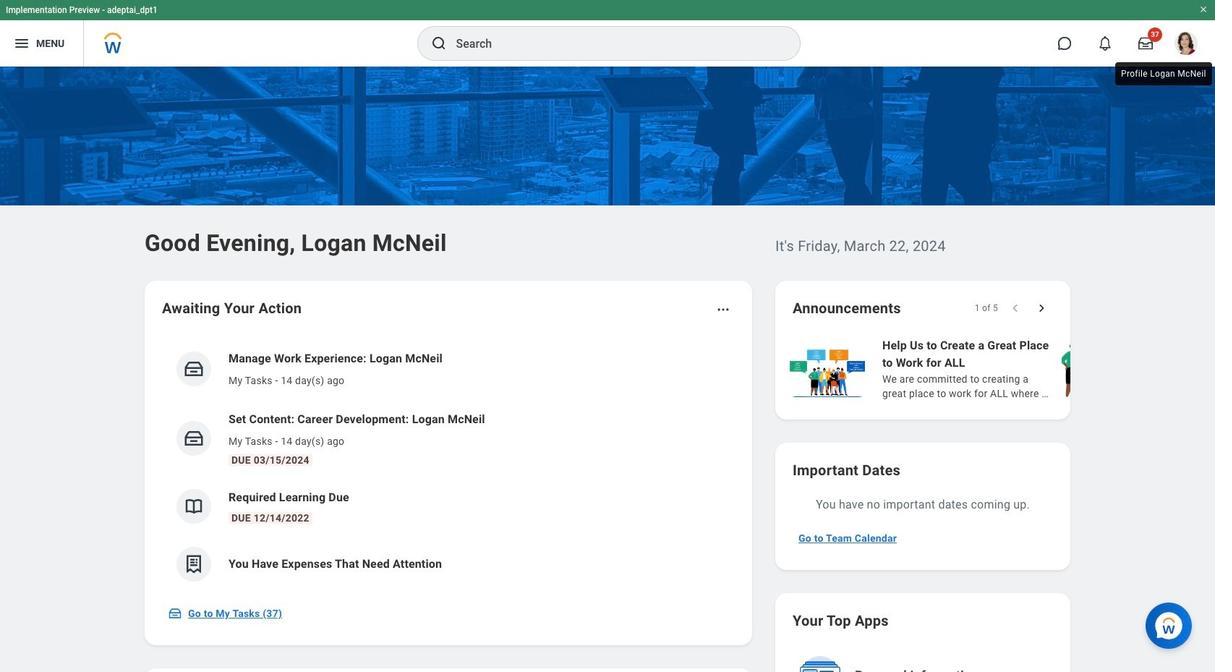 Task type: locate. For each thing, give the bounding box(es) containing it.
0 horizontal spatial inbox image
[[168, 606, 182, 621]]

profile logan mcneil image
[[1175, 32, 1198, 58]]

inbox large image
[[1139, 36, 1154, 51]]

chevron right small image
[[1035, 301, 1049, 316]]

related actions image
[[716, 302, 731, 317]]

banner
[[0, 0, 1216, 67]]

1 horizontal spatial inbox image
[[183, 358, 205, 380]]

notifications large image
[[1099, 36, 1113, 51]]

chevron left small image
[[1009, 301, 1023, 316]]

status
[[975, 302, 999, 314]]

book open image
[[183, 496, 205, 517]]

inbox image
[[183, 358, 205, 380], [168, 606, 182, 621]]

Search Workday  search field
[[456, 27, 770, 59]]

inbox image
[[183, 428, 205, 449]]

tooltip
[[1113, 59, 1216, 88]]

list
[[787, 336, 1216, 402], [162, 339, 735, 593]]

search image
[[430, 35, 448, 52]]

0 vertical spatial inbox image
[[183, 358, 205, 380]]

1 horizontal spatial list
[[787, 336, 1216, 402]]

main content
[[0, 67, 1216, 672]]



Task type: describe. For each thing, give the bounding box(es) containing it.
justify image
[[13, 35, 30, 52]]

1 vertical spatial inbox image
[[168, 606, 182, 621]]

0 horizontal spatial list
[[162, 339, 735, 593]]

close environment banner image
[[1200, 5, 1209, 14]]

dashboard expenses image
[[183, 554, 205, 575]]



Task type: vqa. For each thing, say whether or not it's contained in the screenshot.
PERFORMANCE BY BASE PAY QUARTILE element
no



